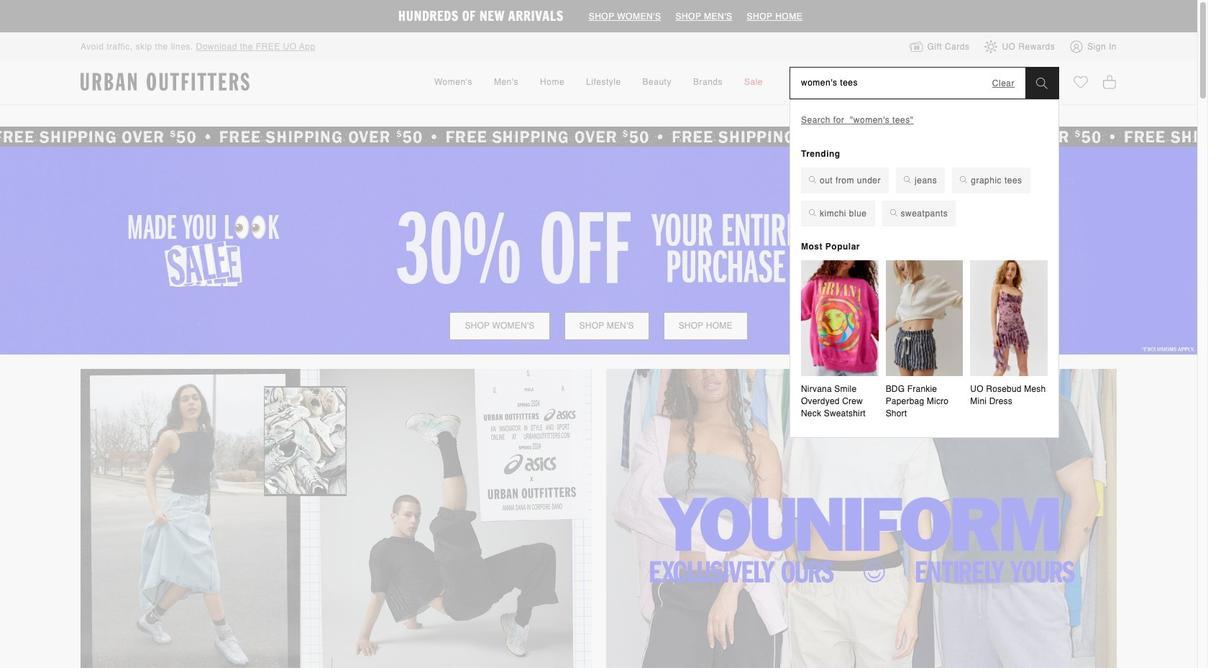 Task type: vqa. For each thing, say whether or not it's contained in the screenshot.
Nirvana Smile Overdyed Crew Neck Sweatshirt image
yes



Task type: locate. For each thing, give the bounding box(es) containing it.
group
[[801, 260, 1048, 423]]

1 horizontal spatial  image
[[606, 369, 1117, 668]]

main navigation element
[[305, 61, 893, 104]]

0 horizontal spatial  image
[[81, 369, 591, 668]]

None search field
[[790, 68, 1025, 99]]

2  image from the left
[[606, 369, 1117, 668]]

 image
[[81, 369, 591, 668], [606, 369, 1117, 668]]



Task type: describe. For each thing, give the bounding box(es) containing it.
favorites image
[[1074, 74, 1088, 90]]

my shopping bag image
[[1102, 74, 1117, 90]]

search image
[[1036, 77, 1048, 89]]

Search text field
[[790, 68, 992, 99]]

uo rosebud mesh mini dress image
[[970, 260, 1048, 376]]

1  image from the left
[[81, 369, 591, 668]]

april fools image
[[0, 146, 1197, 354]]

nirvana smile overdyed crew neck sweatshirt image
[[801, 260, 879, 376]]

trending group
[[801, 167, 1048, 234]]

urban outfitters image
[[81, 73, 250, 92]]

bdg frankie paperbag micro short image
[[886, 260, 963, 376]]

free ship image
[[0, 127, 1197, 146]]



